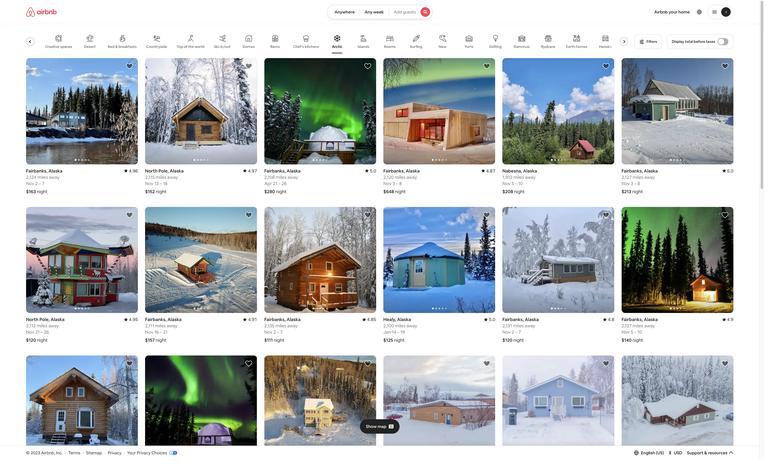 Task type: vqa. For each thing, say whether or not it's contained in the screenshot.
away inside the North Pole, Alaska 2,115 miles away Nov 13 – 18 $152 night
yes



Task type: locate. For each thing, give the bounding box(es) containing it.
north for 2,115
[[145, 168, 158, 174]]

1 8 from the left
[[400, 181, 402, 187]]

alaska for $120
[[525, 317, 539, 323]]

night inside fairbanks, alaska 2,131 miles away nov 2 – 7 $120 night
[[514, 338, 525, 344]]

islands
[[358, 44, 370, 49]]

2,112
[[26, 324, 36, 329]]

– for $125
[[398, 330, 400, 336]]

2,127 inside fairbanks, alaska 2,127 miles away nov 3 – 8 $213 night
[[622, 175, 632, 180]]

add
[[394, 9, 402, 15]]

usd
[[674, 451, 683, 456]]

– inside fairbanks, alaska 2,108 miles away apr 21 – 26 $280 night
[[279, 181, 281, 187]]

1 horizontal spatial 8
[[638, 181, 641, 187]]

10
[[519, 181, 523, 187], [638, 330, 643, 336]]

healy,
[[384, 317, 397, 323]]

fairbanks, up 2,124
[[26, 168, 47, 174]]

4.8 out of 5 average rating image
[[604, 317, 615, 323]]

away inside nabesna, alaska 1,912 miles away nov 5 – 10 $208 night
[[526, 175, 536, 180]]

1 vertical spatial 26
[[44, 330, 49, 336]]

alaska inside fairbanks, alaska 2,124 miles away nov 2 – 7 $163 night
[[48, 168, 62, 174]]

10 for 2,127
[[638, 330, 643, 336]]

alaska inside fairbanks, alaska 2,120 miles away nov 3 – 8 $648 night
[[406, 168, 420, 174]]

add to wishlist: north pole, alaska image
[[245, 63, 253, 70], [484, 361, 491, 368], [722, 361, 729, 368]]

miles inside fairbanks, alaska 2,120 miles away nov 3 – 8 $648 night
[[395, 175, 406, 180]]

0 vertical spatial north
[[145, 168, 158, 174]]

pole, for 2,115
[[159, 168, 169, 174]]

fairbanks, for fairbanks, alaska 2,111 miles away nov 16 – 21 $157 night
[[145, 317, 167, 323]]

– for $163
[[39, 181, 41, 187]]

0 horizontal spatial 2
[[35, 181, 38, 187]]

& right support
[[705, 451, 708, 456]]

$163
[[26, 189, 36, 195]]

add to wishlist: fairbanks, alaska image for 4.8
[[603, 212, 610, 219]]

& right bed
[[115, 44, 118, 49]]

2,127 up $213
[[622, 175, 632, 180]]

english (us)
[[642, 451, 665, 456]]

1 horizontal spatial 5
[[631, 330, 634, 336]]

0 horizontal spatial 7
[[42, 181, 44, 187]]

2,127 inside fairbanks, alaska 2,127 miles away nov 5 – 10 $140 night
[[622, 324, 632, 329]]

– inside north pole, alaska 2,115 miles away nov 13 – 18 $152 night
[[160, 181, 162, 187]]

8 inside fairbanks, alaska 2,120 miles away nov 3 – 8 $648 night
[[400, 181, 402, 187]]

miles inside fairbanks, alaska 2,108 miles away apr 21 – 26 $280 night
[[276, 175, 287, 180]]

fairbanks, for fairbanks, alaska 2,108 miles away apr 21 – 26 $280 night
[[265, 168, 286, 174]]

$120 down 2,112
[[26, 338, 36, 344]]

containers
[[17, 44, 35, 49]]

2 down 2,124
[[35, 181, 38, 187]]

apr
[[265, 181, 272, 187]]

night for $280
[[276, 189, 287, 195]]

– inside healy, alaska 2,100 miles away jan 14 – 19 $125 night
[[398, 330, 400, 336]]

2 8 from the left
[[638, 181, 641, 187]]

support
[[688, 451, 704, 456]]

21 inside fairbanks, alaska 2,108 miles away apr 21 – 26 $280 night
[[273, 181, 278, 187]]

0 vertical spatial 26
[[282, 181, 287, 187]]

night inside fairbanks, alaska 2,108 miles away apr 21 – 26 $280 night
[[276, 189, 287, 195]]

night inside fairbanks, alaska 2,127 miles away nov 3 – 8 $213 night
[[633, 189, 644, 195]]

3 down the 2,120
[[393, 181, 395, 187]]

5.0 out of 5 average rating image
[[365, 168, 377, 174], [723, 168, 734, 174]]

$140
[[622, 338, 632, 344]]

0 horizontal spatial 5.0 out of 5 average rating image
[[365, 168, 377, 174]]

0 horizontal spatial add to wishlist: north pole, alaska image
[[245, 63, 253, 70]]

26 inside north pole, alaska 2,112 miles away nov 21 – 26 $120 night
[[44, 330, 49, 336]]

terms · sitemap · privacy ·
[[69, 451, 125, 456]]

21 right 16 at bottom
[[163, 330, 168, 336]]

fairbanks, up $213
[[622, 168, 644, 174]]

– inside north pole, alaska 2,112 miles away nov 21 – 26 $120 night
[[41, 330, 43, 336]]

pole, inside north pole, alaska 2,115 miles away nov 13 – 18 $152 night
[[159, 168, 169, 174]]

night inside fairbanks, alaska 2,127 miles away nov 5 – 10 $140 night
[[633, 338, 644, 344]]

before
[[694, 39, 706, 44]]

2 inside fairbanks, alaska 2,131 miles away nov 2 – 7 $120 night
[[512, 330, 515, 336]]

0 vertical spatial 2,127
[[622, 175, 632, 180]]

alaska inside fairbanks, alaska 2,135 miles away nov 2 – 7 $111 night
[[287, 317, 301, 323]]

miles inside nabesna, alaska 1,912 miles away nov 5 – 10 $208 night
[[514, 175, 525, 180]]

nov down 2,112
[[26, 330, 34, 336]]

– inside fairbanks, alaska 2,131 miles away nov 2 – 7 $120 night
[[516, 330, 518, 336]]

· right terms
[[83, 451, 84, 456]]

earth homes
[[567, 44, 588, 49]]

nov down the 2,120
[[384, 181, 392, 187]]

2 down 2,131 on the bottom of the page
[[512, 330, 515, 336]]

&
[[115, 44, 118, 49], [705, 451, 708, 456]]

5.0
[[370, 168, 377, 174], [728, 168, 734, 174], [489, 317, 496, 323]]

2,115
[[145, 175, 155, 180]]

1 horizontal spatial 5.0 out of 5 average rating image
[[723, 168, 734, 174]]

add to wishlist: fairbanks, alaska image for 4.9
[[722, 212, 729, 219]]

add guests
[[394, 9, 416, 15]]

chef's
[[293, 44, 304, 49]]

– inside fairbanks, alaska 2,127 miles away nov 3 – 8 $213 night
[[635, 181, 637, 187]]

5 for 1,912
[[512, 181, 515, 187]]

north for 2,112
[[26, 317, 38, 323]]

away inside fairbanks, alaska 2,108 miles away apr 21 – 26 $280 night
[[288, 175, 298, 180]]

fairbanks, inside fairbanks, alaska 2,124 miles away nov 2 – 7 $163 night
[[26, 168, 47, 174]]

2 inside fairbanks, alaska 2,124 miles away nov 2 – 7 $163 night
[[35, 181, 38, 187]]

privacy link
[[108, 451, 122, 456]]

5 inside nabesna, alaska 1,912 miles away nov 5 – 10 $208 night
[[512, 181, 515, 187]]

add to wishlist: north pole, alaska image
[[126, 212, 133, 219]]

night for $125
[[394, 338, 405, 344]]

display
[[673, 39, 685, 44]]

nov down 1,912
[[503, 181, 511, 187]]

fairbanks, inside fairbanks, alaska 2,131 miles away nov 2 – 7 $120 night
[[503, 317, 524, 323]]

2,127 up $140
[[622, 324, 632, 329]]

north up 2,115
[[145, 168, 158, 174]]

nov inside fairbanks, alaska 2,124 miles away nov 2 – 7 $163 night
[[26, 181, 34, 187]]

26 inside fairbanks, alaska 2,108 miles away apr 21 – 26 $280 night
[[282, 181, 287, 187]]

5.0 out of 5 average rating image
[[485, 317, 496, 323]]

3 up $213
[[631, 181, 634, 187]]

miles inside fairbanks, alaska 2,124 miles away nov 2 – 7 $163 night
[[37, 175, 48, 180]]

– inside fairbanks, alaska 2,124 miles away nov 2 – 7 $163 night
[[39, 181, 41, 187]]

alaska inside fairbanks, alaska 2,131 miles away nov 2 – 7 $120 night
[[525, 317, 539, 323]]

north pole, alaska 2,115 miles away nov 13 – 18 $152 night
[[145, 168, 184, 195]]

$
[[670, 451, 672, 456]]

none search field containing anywhere
[[327, 5, 433, 19]]

21 right apr in the top left of the page
[[273, 181, 278, 187]]

8 inside fairbanks, alaska 2,127 miles away nov 3 – 8 $213 night
[[638, 181, 641, 187]]

away inside fairbanks, alaska 2,135 miles away nov 2 – 7 $111 night
[[287, 324, 298, 329]]

1 horizontal spatial privacy
[[137, 451, 151, 456]]

1 horizontal spatial 21
[[163, 330, 168, 336]]

night
[[37, 189, 48, 195], [156, 189, 167, 195], [395, 189, 406, 195], [515, 189, 525, 195], [276, 189, 287, 195], [633, 189, 644, 195], [37, 338, 48, 344], [156, 338, 167, 344], [394, 338, 405, 344], [514, 338, 525, 344], [274, 338, 285, 344], [633, 338, 644, 344]]

night inside fairbanks, alaska 2,120 miles away nov 3 – 8 $648 night
[[395, 189, 406, 195]]

miles for $140
[[633, 324, 644, 329]]

0 horizontal spatial pole,
[[39, 317, 50, 323]]

yurts
[[465, 44, 474, 49]]

add to wishlist: fairbanks, alaska image for 4.96
[[126, 63, 133, 70]]

add to wishlist: fairbanks, alaska image
[[365, 63, 372, 70], [484, 63, 491, 70], [722, 63, 729, 70], [365, 212, 372, 219], [126, 361, 133, 368], [365, 361, 372, 368]]

healy, alaska 2,100 miles away jan 14 – 19 $125 night
[[384, 317, 418, 344]]

miles for $213
[[633, 175, 644, 180]]

add to wishlist: fairbanks, alaska image for fairbanks, alaska 2,108 miles away apr 21 – 26 $280 night
[[365, 63, 372, 70]]

2,135
[[265, 324, 275, 329]]

2 horizontal spatial 2
[[512, 330, 515, 336]]

home
[[679, 9, 690, 15]]

night for $140
[[633, 338, 644, 344]]

– for $111
[[277, 330, 279, 336]]

alaska for $111
[[287, 317, 301, 323]]

2 $120 from the left
[[503, 338, 513, 344]]

nov for fairbanks, alaska 2,127 miles away nov 3 – 8 $213 night
[[622, 181, 630, 187]]

away inside fairbanks, alaska 2,124 miles away nov 2 – 7 $163 night
[[49, 175, 60, 180]]

1 horizontal spatial 10
[[638, 330, 643, 336]]

26
[[282, 181, 287, 187], [44, 330, 49, 336]]

any week button
[[360, 5, 389, 19]]

display total before taxes button
[[668, 35, 734, 49]]

add to wishlist: fairbanks, alaska image
[[126, 63, 133, 70], [245, 212, 253, 219], [603, 212, 610, 219], [722, 212, 729, 219], [245, 361, 253, 368], [603, 361, 610, 368]]

10 inside fairbanks, alaska 2,127 miles away nov 5 – 10 $140 night
[[638, 330, 643, 336]]

alaska inside healy, alaska 2,100 miles away jan 14 – 19 $125 night
[[397, 317, 411, 323]]

alaska inside fairbanks, alaska 2,127 miles away nov 3 – 8 $213 night
[[645, 168, 659, 174]]

1 horizontal spatial north
[[145, 168, 158, 174]]

7
[[42, 181, 44, 187], [519, 330, 521, 336], [280, 330, 283, 336]]

7 inside fairbanks, alaska 2,131 miles away nov 2 – 7 $120 night
[[519, 330, 521, 336]]

– inside fairbanks, alaska 2,111 miles away nov 16 – 21 $157 night
[[160, 330, 162, 336]]

1 3 from the left
[[393, 181, 395, 187]]

3 for 2,120
[[393, 181, 395, 187]]

4.95 out of 5 average rating image
[[124, 317, 138, 323]]

nov for fairbanks, alaska 2,124 miles away nov 2 – 7 $163 night
[[26, 181, 34, 187]]

fairbanks, inside fairbanks, alaska 2,120 miles away nov 3 – 8 $648 night
[[384, 168, 405, 174]]

nov down 2,111
[[145, 330, 154, 336]]

miles
[[37, 175, 48, 180], [156, 175, 167, 180], [395, 175, 406, 180], [514, 175, 525, 180], [276, 175, 287, 180], [633, 175, 644, 180], [37, 324, 47, 329], [155, 324, 166, 329], [395, 324, 406, 329], [514, 324, 524, 329], [276, 324, 286, 329], [633, 324, 644, 329]]

away inside fairbanks, alaska 2,127 miles away nov 5 – 10 $140 night
[[645, 324, 656, 329]]

4.96
[[129, 168, 138, 174]]

nov inside fairbanks, alaska 2,135 miles away nov 2 – 7 $111 night
[[265, 330, 273, 336]]

& for bed
[[115, 44, 118, 49]]

0 horizontal spatial north
[[26, 317, 38, 323]]

1 horizontal spatial 5.0
[[489, 317, 496, 323]]

16
[[154, 330, 159, 336]]

0 horizontal spatial $120
[[26, 338, 36, 344]]

1 horizontal spatial pole,
[[159, 168, 169, 174]]

fairbanks, inside fairbanks, alaska 2,127 miles away nov 5 – 10 $140 night
[[622, 317, 644, 323]]

2,127 for 5
[[622, 324, 632, 329]]

nov inside fairbanks, alaska 2,127 miles away nov 5 – 10 $140 night
[[622, 330, 630, 336]]

2 horizontal spatial 5.0
[[728, 168, 734, 174]]

0 vertical spatial &
[[115, 44, 118, 49]]

fairbanks, for fairbanks, alaska 2,135 miles away nov 2 – 7 $111 night
[[265, 317, 286, 323]]

2,127 for 3
[[622, 175, 632, 180]]

–
[[39, 181, 41, 187], [160, 181, 162, 187], [396, 181, 399, 187], [516, 181, 518, 187], [279, 181, 281, 187], [635, 181, 637, 187], [41, 330, 43, 336], [160, 330, 162, 336], [398, 330, 400, 336], [516, 330, 518, 336], [277, 330, 279, 336], [635, 330, 637, 336]]

3 inside fairbanks, alaska 2,127 miles away nov 3 – 8 $213 night
[[631, 181, 634, 187]]

1 horizontal spatial 3
[[631, 181, 634, 187]]

8 for 2,120
[[400, 181, 402, 187]]

fairbanks, right 4.8
[[622, 317, 644, 323]]

in/out
[[221, 44, 231, 49]]

1 horizontal spatial &
[[705, 451, 708, 456]]

– inside nabesna, alaska 1,912 miles away nov 5 – 10 $208 night
[[516, 181, 518, 187]]

· left your
[[124, 451, 125, 456]]

10 inside nabesna, alaska 1,912 miles away nov 5 – 10 $208 night
[[519, 181, 523, 187]]

0 horizontal spatial 3
[[393, 181, 395, 187]]

terms link
[[69, 451, 80, 456]]

away inside fairbanks, alaska 2,127 miles away nov 3 – 8 $213 night
[[645, 175, 656, 180]]

$648
[[384, 189, 395, 195]]

night inside healy, alaska 2,100 miles away jan 14 – 19 $125 night
[[394, 338, 405, 344]]

· left privacy link
[[104, 451, 105, 456]]

3 inside fairbanks, alaska 2,120 miles away nov 3 – 8 $648 night
[[393, 181, 395, 187]]

fairbanks, for fairbanks, alaska 2,124 miles away nov 2 – 7 $163 night
[[26, 168, 47, 174]]

alaska for $280
[[287, 168, 301, 174]]

group
[[17, 30, 631, 53], [26, 58, 138, 165], [145, 58, 257, 165], [265, 58, 377, 165], [384, 58, 496, 165], [503, 58, 615, 165], [622, 58, 734, 165], [26, 207, 138, 314], [145, 207, 257, 314], [265, 207, 377, 314], [384, 207, 496, 314], [503, 207, 615, 314], [622, 207, 734, 314], [26, 356, 138, 461], [145, 356, 257, 461], [265, 356, 377, 461], [384, 356, 496, 461], [503, 356, 615, 461], [622, 356, 734, 461]]

fairbanks, inside fairbanks, alaska 2,127 miles away nov 3 – 8 $213 night
[[622, 168, 644, 174]]

pole, inside north pole, alaska 2,112 miles away nov 21 – 26 $120 night
[[39, 317, 50, 323]]

add guests button
[[389, 5, 433, 19]]

fairbanks, for fairbanks, alaska 2,120 miles away nov 3 – 8 $648 night
[[384, 168, 405, 174]]

1 $120 from the left
[[26, 338, 36, 344]]

away inside fairbanks, alaska 2,120 miles away nov 3 – 8 $648 night
[[407, 175, 417, 180]]

1 horizontal spatial 7
[[280, 330, 283, 336]]

1 2,127 from the top
[[622, 175, 632, 180]]

1 vertical spatial &
[[705, 451, 708, 456]]

1 5.0 out of 5 average rating image from the left
[[365, 168, 377, 174]]

nov down 2,131 on the bottom of the page
[[503, 330, 511, 336]]

night for $157
[[156, 338, 167, 344]]

1 horizontal spatial $120
[[503, 338, 513, 344]]

night inside fairbanks, alaska 2,124 miles away nov 2 – 7 $163 night
[[37, 189, 48, 195]]

privacy left your
[[108, 451, 122, 456]]

21
[[273, 181, 278, 187], [35, 330, 40, 336], [163, 330, 168, 336]]

away inside north pole, alaska 2,112 miles away nov 21 – 26 $120 night
[[48, 324, 59, 329]]

alaska for $125
[[397, 317, 411, 323]]

0 horizontal spatial 8
[[400, 181, 402, 187]]

7 for 2,124
[[42, 181, 44, 187]]

5 for 2,127
[[631, 330, 634, 336]]

0 horizontal spatial 10
[[519, 181, 523, 187]]

– inside fairbanks, alaska 2,120 miles away nov 3 – 8 $648 night
[[396, 181, 399, 187]]

miles inside fairbanks, alaska 2,127 miles away nov 3 – 8 $213 night
[[633, 175, 644, 180]]

fairbanks, inside fairbanks, alaska 2,111 miles away nov 16 – 21 $157 night
[[145, 317, 167, 323]]

your privacy choices
[[127, 451, 167, 456]]

fairbanks, alaska 2,124 miles away nov 2 – 7 $163 night
[[26, 168, 62, 195]]

sitemap link
[[86, 451, 102, 456]]

guests
[[403, 9, 416, 15]]

away
[[49, 175, 60, 180], [168, 175, 178, 180], [407, 175, 417, 180], [526, 175, 536, 180], [288, 175, 298, 180], [645, 175, 656, 180], [48, 324, 59, 329], [167, 324, 178, 329], [407, 324, 418, 329], [525, 324, 536, 329], [287, 324, 298, 329], [645, 324, 656, 329]]

None search field
[[327, 5, 433, 19]]

1 vertical spatial pole,
[[39, 317, 50, 323]]

new
[[439, 44, 447, 49]]

nov inside fairbanks, alaska 2,127 miles away nov 3 – 8 $213 night
[[622, 181, 630, 187]]

nov down 2,115
[[145, 181, 154, 187]]

0 horizontal spatial &
[[115, 44, 118, 49]]

away for $157
[[167, 324, 178, 329]]

nov inside fairbanks, alaska 2,111 miles away nov 16 – 21 $157 night
[[145, 330, 154, 336]]

7 inside fairbanks, alaska 2,135 miles away nov 2 – 7 $111 night
[[280, 330, 283, 336]]

away inside healy, alaska 2,100 miles away jan 14 – 19 $125 night
[[407, 324, 418, 329]]

2,124
[[26, 175, 36, 180]]

2 5.0 out of 5 average rating image from the left
[[723, 168, 734, 174]]

21 down 2,112
[[35, 330, 40, 336]]

1 vertical spatial 2,127
[[622, 324, 632, 329]]

2 inside fairbanks, alaska 2,135 miles away nov 2 – 7 $111 night
[[274, 330, 276, 336]]

group containing containers
[[17, 30, 631, 53]]

nov inside fairbanks, alaska 2,120 miles away nov 3 – 8 $648 night
[[384, 181, 392, 187]]

alaska inside fairbanks, alaska 2,108 miles away apr 21 – 26 $280 night
[[287, 168, 301, 174]]

0 horizontal spatial privacy
[[108, 451, 122, 456]]

7 inside fairbanks, alaska 2,124 miles away nov 2 – 7 $163 night
[[42, 181, 44, 187]]

0 vertical spatial 5
[[512, 181, 515, 187]]

nov for fairbanks, alaska 2,135 miles away nov 2 – 7 $111 night
[[265, 330, 273, 336]]

– inside fairbanks, alaska 2,127 miles away nov 5 – 10 $140 night
[[635, 330, 637, 336]]

breakfasts
[[119, 44, 137, 49]]

·
[[65, 451, 66, 456], [83, 451, 84, 456], [104, 451, 105, 456], [124, 451, 125, 456]]

nov inside nabesna, alaska 1,912 miles away nov 5 – 10 $208 night
[[503, 181, 511, 187]]

2 down '2,135'
[[274, 330, 276, 336]]

fairbanks, up '2,135'
[[265, 317, 286, 323]]

1 vertical spatial 5
[[631, 330, 634, 336]]

north inside north pole, alaska 2,112 miles away nov 21 – 26 $120 night
[[26, 317, 38, 323]]

nov down 2,124
[[26, 181, 34, 187]]

nov for nabesna, alaska 1,912 miles away nov 5 – 10 $208 night
[[503, 181, 511, 187]]

– for $213
[[635, 181, 637, 187]]

miles inside healy, alaska 2,100 miles away jan 14 – 19 $125 night
[[395, 324, 406, 329]]

away for $120
[[525, 324, 536, 329]]

away for $280
[[288, 175, 298, 180]]

1 privacy from the left
[[108, 451, 122, 456]]

alaska inside fairbanks, alaska 2,111 miles away nov 16 – 21 $157 night
[[168, 317, 182, 323]]

fairbanks, up 2,111
[[145, 317, 167, 323]]

2 3 from the left
[[631, 181, 634, 187]]

fairbanks, up 2,108
[[265, 168, 286, 174]]

north up 2,112
[[26, 317, 38, 323]]

5.0 for fairbanks, alaska 2,108 miles away apr 21 – 26 $280 night
[[370, 168, 377, 174]]

english (us) button
[[634, 451, 665, 456]]

alaska for $163
[[48, 168, 62, 174]]

2 2,127 from the top
[[622, 324, 632, 329]]

fairbanks, inside fairbanks, alaska 2,135 miles away nov 2 – 7 $111 night
[[265, 317, 286, 323]]

miles inside fairbanks, alaska 2,111 miles away nov 16 – 21 $157 night
[[155, 324, 166, 329]]

miles inside fairbanks, alaska 2,135 miles away nov 2 – 7 $111 night
[[276, 324, 286, 329]]

night inside fairbanks, alaska 2,135 miles away nov 2 – 7 $111 night
[[274, 338, 285, 344]]

any
[[365, 9, 373, 15]]

fairbanks, up 2,131 on the bottom of the page
[[503, 317, 524, 323]]

5 down 1,912
[[512, 181, 515, 187]]

0 horizontal spatial 5.0
[[370, 168, 377, 174]]

fairbanks, up the 2,120
[[384, 168, 405, 174]]

5 up $140
[[631, 330, 634, 336]]

surfing
[[411, 44, 423, 49]]

taxes
[[707, 39, 716, 44]]

2 horizontal spatial 7
[[519, 330, 521, 336]]

display total before taxes
[[673, 39, 716, 44]]

nov up $213
[[622, 181, 630, 187]]

add to wishlist: healy, alaska image
[[484, 212, 491, 219]]

nov inside fairbanks, alaska 2,131 miles away nov 2 – 7 $120 night
[[503, 330, 511, 336]]

1 horizontal spatial 26
[[282, 181, 287, 187]]

$120 down 2,131 on the bottom of the page
[[503, 338, 513, 344]]

$208
[[503, 189, 514, 195]]

$280
[[265, 189, 275, 195]]

away inside fairbanks, alaska 2,111 miles away nov 16 – 21 $157 night
[[167, 324, 178, 329]]

night inside fairbanks, alaska 2,111 miles away nov 16 – 21 $157 night
[[156, 338, 167, 344]]

alaska for $140
[[645, 317, 659, 323]]

4.9
[[728, 317, 734, 323]]

0 vertical spatial pole,
[[159, 168, 169, 174]]

the
[[188, 44, 194, 49]]

0 vertical spatial 10
[[519, 181, 523, 187]]

– for $157
[[160, 330, 162, 336]]

5 inside fairbanks, alaska 2,127 miles away nov 5 – 10 $140 night
[[631, 330, 634, 336]]

1 vertical spatial north
[[26, 317, 38, 323]]

your privacy choices link
[[127, 451, 177, 457]]

nov for fairbanks, alaska 2,111 miles away nov 16 – 21 $157 night
[[145, 330, 154, 336]]

0 horizontal spatial 26
[[44, 330, 49, 336]]

miles inside fairbanks, alaska 2,131 miles away nov 2 – 7 $120 night
[[514, 324, 524, 329]]

0 horizontal spatial 5
[[512, 181, 515, 187]]

2
[[35, 181, 38, 187], [512, 330, 515, 336], [274, 330, 276, 336]]

10 for 1,912
[[519, 181, 523, 187]]

· right inc. at the left of page
[[65, 451, 66, 456]]

miles inside north pole, alaska 2,115 miles away nov 13 – 18 $152 night
[[156, 175, 167, 180]]

alaska inside fairbanks, alaska 2,127 miles away nov 5 – 10 $140 night
[[645, 317, 659, 323]]

nov
[[26, 181, 34, 187], [145, 181, 154, 187], [384, 181, 392, 187], [503, 181, 511, 187], [622, 181, 630, 187], [26, 330, 34, 336], [145, 330, 154, 336], [503, 330, 511, 336], [265, 330, 273, 336], [622, 330, 630, 336]]

fairbanks, alaska 2,127 miles away nov 3 – 8 $213 night
[[622, 168, 659, 195]]

0 horizontal spatial 21
[[35, 330, 40, 336]]

1 horizontal spatial 2
[[274, 330, 276, 336]]

total
[[686, 39, 694, 44]]

2 horizontal spatial 21
[[273, 181, 278, 187]]

1 vertical spatial 10
[[638, 330, 643, 336]]

miles inside fairbanks, alaska 2,127 miles away nov 5 – 10 $140 night
[[633, 324, 644, 329]]

dammusi
[[514, 44, 530, 49]]

north pole, alaska 2,112 miles away nov 21 – 26 $120 night
[[26, 317, 65, 344]]

nov up $140
[[622, 330, 630, 336]]

north inside north pole, alaska 2,115 miles away nov 13 – 18 $152 night
[[145, 168, 158, 174]]

3 · from the left
[[104, 451, 105, 456]]

nov down '2,135'
[[265, 330, 273, 336]]

privacy right your
[[137, 451, 151, 456]]

2 horizontal spatial add to wishlist: north pole, alaska image
[[722, 361, 729, 368]]



Task type: describe. For each thing, give the bounding box(es) containing it.
anywhere button
[[327, 5, 360, 19]]

$111
[[265, 338, 273, 344]]

fairbanks, alaska 2,108 miles away apr 21 – 26 $280 night
[[265, 168, 301, 195]]

arctic
[[332, 44, 343, 49]]

your
[[127, 451, 136, 456]]

2 for 2,131
[[512, 330, 515, 336]]

fairbanks, alaska 2,120 miles away nov 3 – 8 $648 night
[[384, 168, 420, 195]]

nov for fairbanks, alaska 2,127 miles away nov 5 – 10 $140 night
[[622, 330, 630, 336]]

$125
[[384, 338, 393, 344]]

2,111
[[145, 324, 154, 329]]

miles for $111
[[276, 324, 286, 329]]

$120 inside fairbanks, alaska 2,131 miles away nov 2 – 7 $120 night
[[503, 338, 513, 344]]

3 for 2,127
[[631, 181, 634, 187]]

& for support
[[705, 451, 708, 456]]

4.87
[[487, 168, 496, 174]]

alaska inside north pole, alaska 2,115 miles away nov 13 – 18 $152 night
[[170, 168, 184, 174]]

away for $163
[[49, 175, 60, 180]]

add to wishlist: fairbanks, alaska image for 4.91
[[245, 212, 253, 219]]

alaska inside nabesna, alaska 1,912 miles away nov 5 – 10 $208 night
[[524, 168, 538, 174]]

21 inside fairbanks, alaska 2,111 miles away nov 16 – 21 $157 night
[[163, 330, 168, 336]]

your
[[669, 9, 678, 15]]

4.87 out of 5 average rating image
[[482, 168, 496, 174]]

support & resources
[[688, 451, 728, 456]]

night inside nabesna, alaska 1,912 miles away nov 5 – 10 $208 night
[[515, 189, 525, 195]]

© 2023 airbnb, inc. ·
[[26, 451, 66, 456]]

2 for 2,124
[[35, 181, 38, 187]]

kitchens
[[305, 44, 319, 49]]

chef's kitchens
[[293, 44, 319, 49]]

8 for 2,127
[[638, 181, 641, 187]]

4.97 out of 5 average rating image
[[243, 168, 257, 174]]

terms
[[69, 451, 80, 456]]

1 horizontal spatial add to wishlist: north pole, alaska image
[[484, 361, 491, 368]]

4.97
[[248, 168, 257, 174]]

night for $648
[[395, 189, 406, 195]]

night for $111
[[274, 338, 285, 344]]

top of the world
[[177, 44, 205, 49]]

spaces
[[60, 44, 72, 49]]

miles inside north pole, alaska 2,112 miles away nov 21 – 26 $120 night
[[37, 324, 47, 329]]

4.95
[[129, 317, 138, 323]]

4.85
[[367, 317, 377, 323]]

night for $163
[[37, 189, 48, 195]]

filters button
[[635, 35, 663, 49]]

countryside
[[146, 44, 167, 49]]

– for $280
[[279, 181, 281, 187]]

2 for 2,135
[[274, 330, 276, 336]]

alaska for $648
[[406, 168, 420, 174]]

night inside north pole, alaska 2,115 miles away nov 13 – 18 $152 night
[[156, 189, 167, 195]]

homes
[[577, 44, 588, 49]]

creative
[[45, 44, 59, 49]]

5.0 out of 5 average rating image for fairbanks, alaska 2,108 miles away apr 21 – 26 $280 night
[[365, 168, 377, 174]]

2 · from the left
[[83, 451, 84, 456]]

4.85 out of 5 average rating image
[[363, 317, 377, 323]]

creative spaces
[[45, 44, 72, 49]]

show
[[366, 424, 377, 430]]

away for $111
[[287, 324, 298, 329]]

away for $140
[[645, 324, 656, 329]]

2,120
[[384, 175, 394, 180]]

pole, for 2,112
[[39, 317, 50, 323]]

4.91 out of 5 average rating image
[[243, 317, 257, 323]]

jan
[[384, 330, 391, 336]]

show map button
[[360, 420, 400, 434]]

– for $140
[[635, 330, 637, 336]]

miles for $120
[[514, 324, 524, 329]]

4.9 out of 5 average rating image
[[723, 317, 734, 323]]

fairbanks, alaska 2,111 miles away nov 16 – 21 $157 night
[[145, 317, 182, 344]]

miles for $157
[[155, 324, 166, 329]]

add to wishlist: fairbanks, alaska image for fairbanks, alaska 2,120 miles away nov 3 – 8 $648 night
[[484, 63, 491, 70]]

2,108
[[265, 175, 275, 180]]

domes
[[243, 44, 255, 49]]

– for $120
[[516, 330, 518, 336]]

add to wishlist: fairbanks, alaska image for fairbanks, alaska 2,127 miles away nov 3 – 8 $213 night
[[722, 63, 729, 70]]

miles for $163
[[37, 175, 48, 180]]

5.0 for fairbanks, alaska 2,127 miles away nov 3 – 8 $213 night
[[728, 168, 734, 174]]

map
[[378, 424, 387, 430]]

bed & breakfasts
[[108, 44, 137, 49]]

$120 inside north pole, alaska 2,112 miles away nov 21 – 26 $120 night
[[26, 338, 36, 344]]

support & resources button
[[688, 451, 734, 456]]

4.8
[[609, 317, 615, 323]]

2 privacy from the left
[[137, 451, 151, 456]]

night for $120
[[514, 338, 525, 344]]

top
[[177, 44, 183, 49]]

alaska inside north pole, alaska 2,112 miles away nov 21 – 26 $120 night
[[51, 317, 65, 323]]

7 for 2,135
[[280, 330, 283, 336]]

fairbanks, for fairbanks, alaska 2,131 miles away nov 2 – 7 $120 night
[[503, 317, 524, 323]]

barns
[[271, 44, 280, 49]]

4.91
[[248, 317, 257, 323]]

$213
[[622, 189, 632, 195]]

fairbanks, alaska 2,135 miles away nov 2 – 7 $111 night
[[265, 317, 301, 344]]

$152
[[145, 189, 155, 195]]

miles for $280
[[276, 175, 287, 180]]

any week
[[365, 9, 384, 15]]

©
[[26, 451, 30, 456]]

fairbanks, for fairbanks, alaska 2,127 miles away nov 3 – 8 $213 night
[[622, 168, 644, 174]]

choices
[[152, 451, 167, 456]]

show map
[[366, 424, 387, 430]]

away for $125
[[407, 324, 418, 329]]

away for $213
[[645, 175, 656, 180]]

hanoks
[[600, 44, 612, 49]]

sitemap
[[86, 451, 102, 456]]

golfing
[[490, 44, 502, 49]]

21 inside north pole, alaska 2,112 miles away nov 21 – 26 $120 night
[[35, 330, 40, 336]]

2,100
[[384, 324, 394, 329]]

alaska for $157
[[168, 317, 182, 323]]

profile element
[[440, 0, 734, 24]]

7 for 2,131
[[519, 330, 521, 336]]

nov inside north pole, alaska 2,112 miles away nov 21 – 26 $120 night
[[26, 330, 34, 336]]

5.0 for healy, alaska 2,100 miles away jan 14 – 19 $125 night
[[489, 317, 496, 323]]

$ usd
[[670, 451, 683, 456]]

inc.
[[56, 451, 63, 456]]

4.96 out of 5 average rating image
[[124, 168, 138, 174]]

resources
[[709, 451, 728, 456]]

nabesna,
[[503, 168, 523, 174]]

miles for $125
[[395, 324, 406, 329]]

fairbanks, alaska 2,127 miles away nov 5 – 10 $140 night
[[622, 317, 659, 344]]

13
[[154, 181, 159, 187]]

miles for $648
[[395, 175, 406, 180]]

ryokans
[[542, 44, 556, 49]]

away for $648
[[407, 175, 417, 180]]

night inside north pole, alaska 2,112 miles away nov 21 – 26 $120 night
[[37, 338, 48, 344]]

alaska for $213
[[645, 168, 659, 174]]

nov inside north pole, alaska 2,115 miles away nov 13 – 18 $152 night
[[145, 181, 154, 187]]

add to wishlist: fairbanks, alaska image for fairbanks, alaska 2,135 miles away nov 2 – 7 $111 night
[[365, 212, 372, 219]]

rooms
[[384, 44, 396, 49]]

filters
[[647, 39, 658, 44]]

2023
[[31, 451, 40, 456]]

bed
[[108, 44, 115, 49]]

19
[[401, 330, 405, 336]]

1 · from the left
[[65, 451, 66, 456]]

airbnb,
[[41, 451, 55, 456]]

airbnb your home
[[655, 9, 690, 15]]

airbnb
[[655, 9, 668, 15]]

of
[[184, 44, 188, 49]]

14
[[392, 330, 397, 336]]

away inside north pole, alaska 2,115 miles away nov 13 – 18 $152 night
[[168, 175, 178, 180]]

nov for fairbanks, alaska 2,131 miles away nov 2 – 7 $120 night
[[503, 330, 511, 336]]

– for $648
[[396, 181, 399, 187]]

week
[[374, 9, 384, 15]]

4 · from the left
[[124, 451, 125, 456]]

fairbanks, for fairbanks, alaska 2,127 miles away nov 5 – 10 $140 night
[[622, 317, 644, 323]]

1,912
[[503, 175, 513, 180]]

add to wishlist: nabesna, alaska image
[[603, 63, 610, 70]]

night for $213
[[633, 189, 644, 195]]

5.0 out of 5 average rating image for fairbanks, alaska 2,127 miles away nov 3 – 8 $213 night
[[723, 168, 734, 174]]

airbnb your home link
[[651, 6, 694, 18]]

nov for fairbanks, alaska 2,120 miles away nov 3 – 8 $648 night
[[384, 181, 392, 187]]

2,131
[[503, 324, 513, 329]]



